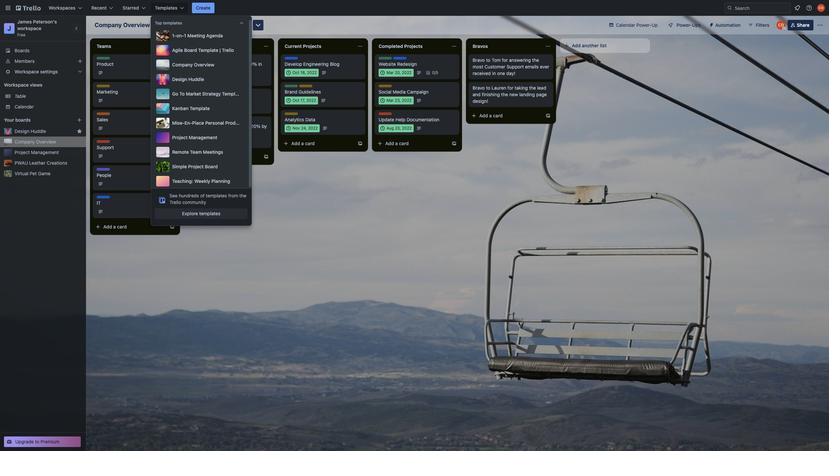Task type: locate. For each thing, give the bounding box(es) containing it.
0 vertical spatial q3
[[191, 68, 197, 74]]

Oct 17, 2022 checkbox
[[285, 97, 318, 105]]

0 vertical spatial create from template… image
[[546, 113, 551, 119]]

card for teams
[[117, 224, 127, 230]]

social
[[379, 89, 392, 95]]

Completed Projects text field
[[375, 41, 448, 52]]

2 horizontal spatial create from template… image
[[546, 113, 551, 119]]

sm image
[[707, 20, 716, 29]]

overview down design huddle link
[[36, 139, 56, 145]]

0 vertical spatial design huddle
[[172, 77, 204, 82]]

0 vertical spatial trello
[[222, 47, 234, 53]]

company overview down design huddle link
[[15, 139, 56, 145]]

1 projects from the left
[[303, 43, 322, 49]]

filters
[[756, 22, 770, 28]]

Current Projects text field
[[281, 41, 354, 52]]

template right app
[[222, 91, 242, 97]]

color: yellow, title: "marketing" element
[[97, 85, 116, 90], [299, 85, 319, 90], [379, 85, 398, 90], [285, 113, 304, 118], [191, 119, 210, 124]]

Search field
[[725, 3, 791, 13]]

bravo up "most"
[[473, 57, 485, 63]]

0 vertical spatial project management
[[172, 135, 217, 140]]

add a card
[[480, 113, 503, 119], [291, 141, 315, 146], [385, 141, 409, 146], [197, 154, 221, 160], [103, 224, 127, 230]]

1 vertical spatial company overview
[[172, 62, 214, 68]]

2 bravo from the top
[[473, 85, 485, 91]]

workspace navigation collapse icon image
[[72, 24, 81, 33]]

marketing inside marketing increase conversion rate by 20% by q3
[[191, 119, 210, 124]]

templates right the of
[[206, 193, 227, 199]]

huddle inside button
[[189, 77, 204, 82]]

24,
[[301, 126, 307, 131]]

add a card button down bravo to lauren for taking the lead and finishing the new landing page design!
[[469, 111, 543, 121]]

0 horizontal spatial up
[[191, 43, 197, 49]]

0 vertical spatial 20,
[[395, 70, 401, 75]]

overview inside "link"
[[36, 139, 56, 145]]

color: red, title: "support" element down 'sales sales'
[[97, 140, 112, 145]]

workspace
[[178, 22, 203, 28], [15, 69, 39, 75], [4, 82, 29, 88]]

23,
[[395, 98, 401, 103]]

menu containing 1-on-1 meeting agenda
[[155, 29, 269, 188]]

1 horizontal spatial design huddle
[[172, 77, 204, 82]]

up left power-ups button
[[652, 22, 658, 28]]

sales inside 'sales sales'
[[97, 113, 107, 118]]

bravo inside bravo to tom for answering the most customer support emails ever received in one day!
[[473, 57, 485, 63]]

1 horizontal spatial board
[[205, 164, 218, 170]]

color: yellow, title: "marketing" element up oct 17, 2022
[[299, 85, 319, 90]]

1 horizontal spatial overview
[[123, 22, 150, 28]]

marketing down product product
[[97, 85, 116, 90]]

the up emails
[[532, 57, 539, 63]]

1 vertical spatial create from template… image
[[264, 154, 269, 160]]

huddle down your boards with 5 items "element" at top
[[31, 128, 46, 134]]

starred
[[123, 5, 139, 11]]

top
[[155, 21, 162, 26]]

0 vertical spatial template
[[198, 47, 218, 53]]

mise-
[[172, 120, 185, 126]]

oct inside option
[[293, 98, 300, 103]]

0 vertical spatial company
[[95, 22, 122, 28]]

support
[[507, 64, 524, 70], [379, 113, 394, 118], [97, 140, 112, 145], [97, 145, 114, 150]]

trello
[[222, 47, 234, 53], [170, 200, 181, 205]]

product ship ios app
[[191, 91, 218, 101]]

a up simple project board button
[[207, 154, 210, 160]]

add a card button for up next
[[187, 152, 261, 162]]

/
[[435, 70, 436, 75]]

by inside sales increase sales revenue by 30% in q3
[[241, 61, 246, 67]]

brand guidelines link
[[285, 89, 362, 95]]

to for tom
[[486, 57, 491, 63]]

to inside bravo to lauren for taking the lead and finishing the new landing page design!
[[486, 85, 491, 91]]

trello inside see hundreds of templates from the trello community
[[170, 200, 181, 205]]

pwau
[[15, 160, 28, 166]]

1 vertical spatial q3
[[191, 130, 197, 136]]

0 vertical spatial calendar
[[616, 22, 636, 28]]

card for current projects
[[305, 141, 315, 146]]

1 horizontal spatial projects
[[404, 43, 423, 49]]

20, inside 'aug 20, 2022' checkbox
[[395, 126, 401, 131]]

add a card button down 'aug 20, 2022'
[[375, 138, 449, 149]]

workspace inside popup button
[[15, 69, 39, 75]]

analytics data link
[[285, 117, 362, 123]]

kanban template
[[172, 106, 210, 111]]

management inside button
[[189, 135, 217, 140]]

20, inside mar 20, 2022 checkbox
[[395, 70, 401, 75]]

1 vertical spatial in
[[492, 71, 496, 76]]

color: yellow, title: "marketing" element down product product
[[97, 85, 116, 90]]

to
[[486, 57, 491, 63], [486, 85, 491, 91], [35, 439, 39, 445]]

company inside button
[[172, 62, 193, 68]]

color: red, title: "support" element up "aug"
[[379, 113, 394, 118]]

0 horizontal spatial project management
[[15, 150, 59, 155]]

workspace inside button
[[178, 22, 203, 28]]

product for ship ios app
[[191, 91, 206, 96]]

template down ship
[[190, 106, 210, 111]]

company overview inside button
[[172, 62, 214, 68]]

overview inside text field
[[123, 22, 150, 28]]

increase up project management button
[[191, 124, 209, 129]]

0 vertical spatial design
[[172, 77, 187, 82]]

mar left 23,
[[387, 98, 394, 103]]

mar inside checkbox
[[387, 70, 394, 75]]

for inside bravo to lauren for taking the lead and finishing the new landing page design!
[[508, 85, 514, 91]]

meetings
[[203, 149, 223, 155]]

calendar
[[616, 22, 636, 28], [15, 104, 34, 110]]

design down boards
[[15, 128, 29, 134]]

add for current projects
[[291, 141, 300, 146]]

add for completed projects
[[385, 141, 394, 146]]

2 vertical spatial templates
[[199, 211, 221, 217]]

company overview inside text field
[[95, 22, 150, 28]]

mar for media
[[387, 98, 394, 103]]

1 vertical spatial board
[[184, 47, 197, 53]]

add for teams
[[103, 224, 112, 230]]

add a card down nov 24, 2022 option
[[291, 141, 315, 146]]

0 vertical spatial oct
[[293, 70, 300, 75]]

template left |
[[198, 47, 218, 53]]

in down the customer
[[492, 71, 496, 76]]

color: blue, title: "it" element down people people
[[97, 196, 110, 201]]

card
[[493, 113, 503, 119], [305, 141, 315, 146], [399, 141, 409, 146], [211, 154, 221, 160], [117, 224, 127, 230]]

management up the remote team meetings 'button'
[[189, 135, 217, 140]]

company inside text field
[[95, 22, 122, 28]]

0 vertical spatial to
[[486, 57, 491, 63]]

0 horizontal spatial project
[[15, 150, 30, 155]]

by left 30%
[[241, 61, 246, 67]]

card down finishing
[[493, 113, 503, 119]]

1 vertical spatial management
[[31, 150, 59, 155]]

workspace down members
[[15, 69, 39, 75]]

trello down see
[[170, 200, 181, 205]]

support up "aug"
[[379, 113, 394, 118]]

0 horizontal spatial trello
[[170, 200, 181, 205]]

0 vertical spatial color: orange, title: "sales" element
[[191, 57, 204, 62]]

design
[[172, 77, 187, 82], [15, 128, 29, 134]]

color: purple, title: "people" element
[[97, 168, 110, 173]]

Nov 24, 2022 checkbox
[[285, 125, 320, 132]]

0 horizontal spatial company
[[15, 139, 35, 145]]

card for up next
[[211, 154, 221, 160]]

a down nov 24, 2022 option
[[301, 141, 304, 146]]

automation
[[716, 22, 741, 28]]

2022 for engineering
[[307, 70, 317, 75]]

project up the pwau
[[15, 150, 30, 155]]

it inside it it
[[97, 196, 100, 201]]

0 vertical spatial increase
[[191, 61, 209, 67]]

increase inside marketing increase conversion rate by 20% by q3
[[191, 124, 209, 129]]

Up Next text field
[[187, 41, 260, 52]]

0 vertical spatial bravo
[[473, 57, 485, 63]]

card up simple project board button
[[211, 154, 221, 160]]

2 horizontal spatial project
[[188, 164, 204, 170]]

2 oct from the top
[[293, 98, 300, 103]]

1 increase from the top
[[191, 61, 209, 67]]

product inside product marketing brand guidelines
[[285, 85, 300, 90]]

customize views image
[[255, 22, 262, 28]]

2 horizontal spatial board
[[235, 22, 248, 28]]

bravo up and
[[473, 85, 485, 91]]

create from template… image for update help documentation
[[452, 141, 457, 146]]

christina overa (christinaovera) image
[[777, 21, 786, 30]]

christina overa (christinaovera) image
[[818, 4, 826, 12]]

data
[[306, 117, 316, 123]]

1 horizontal spatial project
[[172, 135, 188, 140]]

1 vertical spatial company
[[172, 62, 193, 68]]

1 horizontal spatial design
[[172, 77, 187, 82]]

0 notifications image
[[794, 4, 802, 12]]

in
[[258, 61, 262, 67], [492, 71, 496, 76]]

people link
[[97, 172, 174, 179]]

color: blue, title: "it" element for it
[[97, 196, 110, 201]]

planning
[[211, 179, 230, 184]]

marketing for analytics data
[[285, 113, 304, 118]]

0 horizontal spatial power-
[[637, 22, 652, 28]]

to inside bravo to tom for answering the most customer support emails ever received in one day!
[[486, 57, 491, 63]]

marketing down kanban template button
[[191, 119, 210, 124]]

1 horizontal spatial calendar
[[616, 22, 636, 28]]

add a card for analytics data
[[291, 141, 315, 146]]

mise-en-place personal productivity system button
[[155, 117, 269, 130]]

support inside bravo to tom for answering the most customer support emails ever received in one day!
[[507, 64, 524, 70]]

aug
[[387, 126, 394, 131]]

projects up it develop engineering blog
[[303, 43, 322, 49]]

0 horizontal spatial projects
[[303, 43, 322, 49]]

in inside bravo to tom for answering the most customer support emails ever received in one day!
[[492, 71, 496, 76]]

for right tom
[[502, 57, 508, 63]]

18,
[[301, 70, 306, 75]]

support support
[[97, 140, 114, 150]]

on-
[[177, 33, 184, 38]]

2 vertical spatial overview
[[36, 139, 56, 145]]

agile board template | trello
[[172, 47, 234, 53]]

landing
[[520, 92, 535, 97]]

1 horizontal spatial create from template… image
[[358, 141, 363, 146]]

marketing inside "marketing analytics data"
[[285, 113, 304, 118]]

collapse image
[[239, 21, 244, 26]]

add a card down the design!
[[480, 113, 503, 119]]

0 vertical spatial templates
[[163, 21, 182, 26]]

trello right |
[[222, 47, 234, 53]]

support up color: purple, title: "people" element on the top left
[[97, 145, 114, 150]]

overview
[[123, 22, 150, 28], [194, 62, 214, 68], [36, 139, 56, 145]]

1 vertical spatial up
[[191, 43, 197, 49]]

0 horizontal spatial board
[[184, 47, 197, 53]]

1 mar from the top
[[387, 70, 394, 75]]

huddle up 'market'
[[189, 77, 204, 82]]

color: orange, title: "sales" element down agile board template | trello
[[191, 57, 204, 62]]

add a card button down nov 24, 2022
[[281, 138, 355, 149]]

mar inside option
[[387, 98, 394, 103]]

color: yellow, title: "marketing" element for social media campaign
[[379, 85, 398, 90]]

board left customize views image
[[235, 22, 248, 28]]

workspace settings button
[[0, 67, 86, 77]]

add a card button for completed projects
[[375, 138, 449, 149]]

20, for website
[[395, 70, 401, 75]]

0 vertical spatial overview
[[123, 22, 150, 28]]

color: orange, title: "sales" element
[[191, 57, 204, 62], [97, 113, 110, 118]]

0 vertical spatial create from template… image
[[452, 141, 457, 146]]

0 horizontal spatial company overview
[[15, 139, 56, 145]]

a for analytics data
[[301, 141, 304, 146]]

1 people from the top
[[97, 168, 110, 173]]

0 vertical spatial workspace
[[178, 22, 203, 28]]

2 horizontal spatial company
[[172, 62, 193, 68]]

q3 for increase sales revenue by 30% in q3
[[191, 68, 197, 74]]

support up "day!"
[[507, 64, 524, 70]]

templates
[[163, 21, 182, 26], [206, 193, 227, 199], [199, 211, 221, 217]]

2022 right the 18,
[[307, 70, 317, 75]]

Bravos text field
[[469, 41, 542, 52]]

mar down website
[[387, 70, 394, 75]]

1 power- from the left
[[637, 22, 652, 28]]

redesign
[[397, 61, 417, 67]]

2022 right 23,
[[402, 98, 412, 103]]

q3 for increase conversion rate by 20% by q3
[[191, 130, 197, 136]]

create from template… image
[[452, 141, 457, 146], [264, 154, 269, 160]]

sales inside sales increase sales revenue by 30% in q3
[[191, 57, 201, 62]]

to right upgrade at the bottom left of the page
[[35, 439, 39, 445]]

project down team
[[188, 164, 204, 170]]

the for bravo to tom for answering the most customer support emails ever received in one day!
[[532, 57, 539, 63]]

1 horizontal spatial huddle
[[189, 77, 204, 82]]

go to market strategy template
[[172, 91, 242, 97]]

teaching: weekly planning
[[172, 179, 230, 184]]

card down nov 24, 2022
[[305, 141, 315, 146]]

1 horizontal spatial up
[[652, 22, 658, 28]]

bravo inside bravo to lauren for taking the lead and finishing the new landing page design!
[[473, 85, 485, 91]]

Mar 23, 2022 checkbox
[[379, 97, 414, 105]]

to up finishing
[[486, 85, 491, 91]]

lauren
[[492, 85, 507, 91]]

5
[[436, 70, 439, 75]]

Board name text field
[[91, 20, 153, 30]]

2 power- from the left
[[677, 22, 693, 28]]

calendar up add another list button
[[616, 22, 636, 28]]

create from template… image for bravos
[[546, 113, 551, 119]]

1 vertical spatial design huddle
[[15, 128, 46, 134]]

the inside bravo to tom for answering the most customer support emails ever received in one day!
[[532, 57, 539, 63]]

1 20, from the top
[[395, 70, 401, 75]]

color: blue, title: "it" element for develop
[[285, 57, 298, 62]]

2022 inside option
[[308, 126, 318, 131]]

company overview link
[[15, 139, 82, 145]]

mar 23, 2022
[[387, 98, 412, 103]]

2022 down help
[[402, 126, 412, 131]]

create from template… image
[[546, 113, 551, 119], [358, 141, 363, 146], [170, 225, 175, 230]]

company down recent dropdown button in the top of the page
[[95, 22, 122, 28]]

up inside text box
[[191, 43, 197, 49]]

2022 for media
[[402, 98, 412, 103]]

marketing for marketing
[[97, 85, 116, 90]]

1 bravo from the top
[[473, 57, 485, 63]]

1 vertical spatial trello
[[170, 200, 181, 205]]

templates down see hundreds of templates from the trello community at the top left of page
[[199, 211, 221, 217]]

1 vertical spatial to
[[486, 85, 491, 91]]

bravo to lauren for taking the lead and finishing the new landing page design! link
[[473, 85, 550, 105]]

sales for increase
[[191, 57, 201, 62]]

2 20, from the top
[[395, 126, 401, 131]]

overview down agile board template | trello
[[194, 62, 214, 68]]

board down meetings on the left top of the page
[[205, 164, 218, 170]]

color: yellow, title: "marketing" element down kanban template button
[[191, 119, 210, 124]]

overview down starred popup button
[[123, 22, 150, 28]]

color: orange, title: "sales" element for increase
[[191, 57, 204, 62]]

1 vertical spatial project management
[[15, 150, 59, 155]]

0 horizontal spatial huddle
[[31, 128, 46, 134]]

1 horizontal spatial management
[[189, 135, 217, 140]]

top templates
[[155, 21, 182, 26]]

market
[[186, 91, 201, 97]]

automation button
[[707, 20, 745, 30]]

0 vertical spatial color: red, title: "support" element
[[379, 113, 394, 118]]

in inside sales increase sales revenue by 30% in q3
[[258, 61, 262, 67]]

the right from
[[240, 193, 246, 199]]

oct for brand
[[293, 98, 300, 103]]

add a card button down it link
[[93, 222, 167, 232]]

color: yellow, title: "marketing" element for analytics data
[[285, 113, 304, 118]]

0 horizontal spatial color: red, title: "support" element
[[97, 140, 112, 145]]

1 vertical spatial overview
[[194, 62, 214, 68]]

this member is an admin of this board. image
[[783, 27, 786, 30]]

a for increase conversion rate by 20% by q3
[[207, 154, 210, 160]]

color: blue, title: "it" element down current at left top
[[285, 57, 298, 62]]

q3 inside marketing increase conversion rate by 20% by q3
[[191, 130, 197, 136]]

1 horizontal spatial color: red, title: "support" element
[[379, 113, 394, 118]]

2 vertical spatial create from template… image
[[170, 225, 175, 230]]

oct inside checkbox
[[293, 70, 300, 75]]

star or unstar board image
[[157, 23, 163, 28]]

0 vertical spatial company overview
[[95, 22, 150, 28]]

2 vertical spatial template
[[190, 106, 210, 111]]

it link
[[97, 200, 174, 207]]

templates for explore templates
[[199, 211, 221, 217]]

2 people from the top
[[97, 173, 111, 178]]

board right agile
[[184, 47, 197, 53]]

1 horizontal spatial trello
[[222, 47, 234, 53]]

color: yellow, title: "marketing" element for marketing
[[97, 85, 116, 90]]

design huddle button
[[155, 73, 245, 86]]

a down it link
[[113, 224, 116, 230]]

marketing increase conversion rate by 20% by q3
[[191, 119, 267, 136]]

company overview down starred
[[95, 22, 150, 28]]

design huddle inside design huddle button
[[172, 77, 204, 82]]

templates up 1-
[[163, 21, 182, 26]]

1 horizontal spatial project management
[[172, 135, 217, 140]]

sales
[[210, 61, 221, 67]]

0 vertical spatial board
[[235, 22, 248, 28]]

the inside see hundreds of templates from the trello community
[[240, 193, 246, 199]]

add a card button for current projects
[[281, 138, 355, 149]]

color: blue, title: "it" element up 'mar 20, 2022'
[[393, 57, 407, 62]]

design huddle
[[172, 77, 204, 82], [15, 128, 46, 134]]

marketing inside marketing social media campaign
[[379, 85, 398, 90]]

support inside support update help documentation
[[379, 113, 394, 118]]

20, for help
[[395, 126, 401, 131]]

update help documentation link
[[379, 117, 456, 123]]

1 oct from the top
[[293, 70, 300, 75]]

17,
[[301, 98, 306, 103]]

marketing up nov
[[285, 113, 304, 118]]

create
[[196, 5, 211, 11]]

1 vertical spatial oct
[[293, 98, 300, 103]]

color: yellow, title: "marketing" element up nov
[[285, 113, 304, 118]]

upgrade to premium
[[15, 439, 59, 445]]

your boards with 5 items element
[[4, 116, 67, 124]]

product inside 'product it website redesign'
[[379, 57, 394, 62]]

add board image
[[77, 118, 82, 123]]

1 vertical spatial color: red, title: "support" element
[[97, 140, 112, 145]]

card down 'aug 20, 2022'
[[399, 141, 409, 146]]

1 vertical spatial workspace
[[15, 69, 39, 75]]

open information menu image
[[806, 5, 813, 11]]

0 horizontal spatial overview
[[36, 139, 56, 145]]

up left next
[[191, 43, 197, 49]]

20, down 'product it website redesign'
[[395, 70, 401, 75]]

pet
[[30, 171, 37, 177]]

1 horizontal spatial power-
[[677, 22, 693, 28]]

0 vertical spatial huddle
[[189, 77, 204, 82]]

company overview
[[95, 22, 150, 28], [172, 62, 214, 68], [15, 139, 56, 145]]

simple project board button
[[155, 160, 245, 174]]

design up to
[[172, 77, 187, 82]]

1 vertical spatial for
[[508, 85, 514, 91]]

bravo
[[473, 57, 485, 63], [473, 85, 485, 91]]

1 vertical spatial create from template… image
[[358, 141, 363, 146]]

20%
[[251, 124, 261, 129]]

search image
[[728, 5, 733, 11]]

media
[[393, 89, 406, 95]]

the up landing
[[529, 85, 536, 91]]

1 vertical spatial templates
[[206, 193, 227, 199]]

for up the new
[[508, 85, 514, 91]]

support link
[[97, 144, 174, 151]]

marketing up mar 23, 2022 option on the left top of the page
[[379, 85, 398, 90]]

color: red, title: "support" element for update
[[379, 113, 394, 118]]

oct left the 18,
[[293, 70, 300, 75]]

1 vertical spatial bravo
[[473, 85, 485, 91]]

marketing inside marketing marketing
[[97, 85, 116, 90]]

marketing inside product marketing brand guidelines
[[299, 85, 319, 90]]

0 horizontal spatial in
[[258, 61, 262, 67]]

menu
[[155, 29, 269, 188]]

2 vertical spatial workspace
[[4, 82, 29, 88]]

people inside people people
[[97, 168, 110, 173]]

color: orange, title: "sales" element for sales
[[97, 113, 110, 118]]

2 increase from the top
[[191, 124, 209, 129]]

company up the pwau
[[15, 139, 35, 145]]

finishing
[[482, 92, 500, 97]]

1 vertical spatial color: orange, title: "sales" element
[[97, 113, 110, 118]]

2 q3 from the top
[[191, 130, 197, 136]]

0 horizontal spatial color: orange, title: "sales" element
[[97, 113, 110, 118]]

2 vertical spatial company overview
[[15, 139, 56, 145]]

add a card down it link
[[103, 224, 127, 230]]

2 mar from the top
[[387, 98, 394, 103]]

2 vertical spatial to
[[35, 439, 39, 445]]

color: orange, title: "sales" element right "add board" icon
[[97, 113, 110, 118]]

to left tom
[[486, 57, 491, 63]]

2 horizontal spatial company overview
[[172, 62, 214, 68]]

project
[[172, 135, 188, 140], [15, 150, 30, 155], [188, 164, 204, 170]]

teams
[[97, 43, 111, 49]]

marketing for social media campaign
[[379, 85, 398, 90]]

2022 for help
[[402, 126, 412, 131]]

to for lauren
[[486, 85, 491, 91]]

community
[[183, 200, 206, 205]]

2022 down redesign
[[402, 70, 412, 75]]

company inside "link"
[[15, 139, 35, 145]]

2 projects from the left
[[404, 43, 423, 49]]

marketing up oct 17, 2022
[[299, 85, 319, 90]]

bravo for and
[[473, 85, 485, 91]]

1 vertical spatial project
[[15, 150, 30, 155]]

team
[[190, 149, 202, 155]]

0 horizontal spatial design huddle
[[15, 128, 46, 134]]

2022 right 24,
[[308, 126, 318, 131]]

company overview down agile board template | trello button
[[172, 62, 214, 68]]

2 vertical spatial board
[[205, 164, 218, 170]]

0 horizontal spatial color: blue, title: "it" element
[[97, 196, 110, 201]]

increase inside sales increase sales revenue by 30% in q3
[[191, 61, 209, 67]]

starred icon image
[[77, 129, 82, 134]]

calendar power-up link
[[605, 20, 662, 30]]

design huddle up 'market'
[[172, 77, 204, 82]]

0 horizontal spatial create from template… image
[[264, 154, 269, 160]]

0 vertical spatial project
[[172, 135, 188, 140]]

product inside product ship ios app
[[191, 91, 206, 96]]

q3 inside sales increase sales revenue by 30% in q3
[[191, 68, 197, 74]]

0 vertical spatial management
[[189, 135, 217, 140]]

product it website redesign
[[379, 57, 417, 67]]

for inside bravo to tom for answering the most customer support emails ever received in one day!
[[502, 57, 508, 63]]

card down it link
[[117, 224, 127, 230]]

a for update help documentation
[[395, 141, 398, 146]]

people up it it
[[97, 173, 111, 178]]

calendar down table at top left
[[15, 104, 34, 110]]

design!
[[473, 98, 489, 104]]

increase down agile board template | trello button
[[191, 61, 209, 67]]

0 vertical spatial mar
[[387, 70, 394, 75]]

color: red, title: "support" element
[[379, 113, 394, 118], [97, 140, 112, 145]]

product inside product product
[[97, 57, 112, 62]]

1-on-1 meeting agenda
[[172, 33, 223, 38]]

2 horizontal spatial overview
[[194, 62, 214, 68]]

color: green, title: "product" element
[[97, 57, 112, 62], [379, 57, 394, 62], [285, 85, 300, 90], [191, 91, 206, 96]]

new
[[510, 92, 518, 97]]

management down company overview "link"
[[31, 150, 59, 155]]

1 horizontal spatial color: blue, title: "it" element
[[285, 57, 298, 62]]

1 q3 from the top
[[191, 68, 197, 74]]

Mar 20, 2022 checkbox
[[379, 69, 414, 77]]

add a card up simple project board button
[[197, 154, 221, 160]]

2022 right "17,"
[[307, 98, 316, 103]]

recent
[[91, 5, 107, 11]]

add a card down 'aug 20, 2022' checkbox
[[385, 141, 409, 146]]

0 vertical spatial for
[[502, 57, 508, 63]]

it inside it develop engineering blog
[[285, 57, 289, 62]]

bravos
[[473, 43, 488, 49]]

1 horizontal spatial in
[[492, 71, 496, 76]]

q3 down place
[[191, 130, 197, 136]]

color: yellow, title: "marketing" element up mar 23, 2022 option on the left top of the page
[[379, 85, 398, 90]]

the down lauren
[[501, 92, 508, 97]]

color: blue, title: "it" element
[[285, 57, 298, 62], [393, 57, 407, 62], [97, 196, 110, 201]]



Task type: vqa. For each thing, say whether or not it's contained in the screenshot.
Members of Workspace boards in the left of the page
no



Task type: describe. For each thing, give the bounding box(es) containing it.
add another list
[[572, 43, 607, 48]]

creations
[[47, 160, 67, 166]]

virtual pet game link
[[15, 171, 82, 177]]

create button
[[192, 3, 215, 13]]

it inside 'product it website redesign'
[[393, 57, 397, 62]]

boards
[[15, 48, 30, 53]]

templates inside see hundreds of templates from the trello community
[[206, 193, 227, 199]]

james peterson's workspace free
[[17, 19, 58, 37]]

0
[[432, 70, 435, 75]]

workspace visible button
[[167, 20, 222, 30]]

add a card button for bravos
[[469, 111, 543, 121]]

rate
[[235, 124, 243, 129]]

help
[[396, 117, 406, 123]]

teaching:
[[172, 179, 193, 184]]

2 horizontal spatial color: blue, title: "it" element
[[393, 57, 407, 62]]

people people
[[97, 168, 111, 178]]

templates
[[155, 5, 178, 11]]

create from template… image for increase conversion rate by 20% by q3
[[264, 154, 269, 160]]

workspace for workspace views
[[4, 82, 29, 88]]

templates for top templates
[[163, 21, 182, 26]]

0 / 5
[[432, 70, 439, 75]]

day!
[[507, 71, 516, 76]]

back to home image
[[16, 3, 41, 13]]

remote team meetings button
[[155, 146, 245, 159]]

develop engineering blog link
[[285, 61, 362, 68]]

product marketing brand guidelines
[[285, 85, 321, 95]]

completed projects
[[379, 43, 423, 49]]

1
[[184, 33, 186, 38]]

Oct 18, 2022 checkbox
[[285, 69, 319, 77]]

1 vertical spatial template
[[222, 91, 242, 97]]

explore
[[182, 211, 198, 217]]

it it
[[97, 196, 101, 206]]

product product
[[97, 57, 114, 67]]

add a card for sales
[[103, 224, 127, 230]]

nov
[[293, 126, 300, 131]]

Teams text field
[[93, 41, 166, 52]]

next
[[198, 43, 209, 49]]

marketing social media campaign
[[379, 85, 429, 95]]

add for bravos
[[480, 113, 488, 119]]

website redesign link
[[379, 61, 456, 68]]

conversion
[[210, 124, 233, 129]]

1 vertical spatial huddle
[[31, 128, 46, 134]]

by right "20%"
[[262, 124, 267, 129]]

remote
[[172, 149, 189, 155]]

most
[[473, 64, 484, 70]]

productivity
[[225, 120, 252, 126]]

add for up next
[[197, 154, 206, 160]]

0 horizontal spatial management
[[31, 150, 59, 155]]

marketing for increase conversion rate by 20% by q3
[[191, 119, 210, 124]]

marketing up 'sales sales'
[[97, 89, 118, 95]]

sales sales
[[97, 113, 108, 123]]

support inside support support
[[97, 140, 112, 145]]

peterson's
[[33, 19, 57, 25]]

a down finishing
[[490, 113, 492, 119]]

taking
[[515, 85, 528, 91]]

simple project board
[[172, 164, 218, 170]]

current projects
[[285, 43, 322, 49]]

from
[[228, 193, 238, 199]]

design inside button
[[172, 77, 187, 82]]

2022 for website
[[402, 70, 412, 75]]

color: red, title: "support" element for support
[[97, 140, 112, 145]]

explore templates
[[182, 211, 221, 217]]

workspaces
[[49, 5, 76, 11]]

primary element
[[0, 0, 830, 16]]

j link
[[4, 23, 15, 34]]

show menu image
[[817, 22, 824, 28]]

ship
[[191, 96, 200, 101]]

calendar for calendar power-up
[[616, 22, 636, 28]]

card for bravos
[[493, 113, 503, 119]]

for for answering
[[502, 57, 508, 63]]

project management inside button
[[172, 135, 217, 140]]

by for 20%
[[244, 124, 250, 129]]

overview inside button
[[194, 62, 214, 68]]

completed
[[379, 43, 403, 49]]

marketing analytics data
[[285, 113, 316, 123]]

oct for engineering
[[293, 70, 300, 75]]

projects for current projects
[[303, 43, 322, 49]]

received
[[473, 71, 491, 76]]

create from template… image for teams
[[170, 225, 175, 230]]

add a card for increase conversion rate by 20% by q3
[[197, 154, 221, 160]]

teaching: weekly planning button
[[155, 175, 245, 188]]

kanban template button
[[155, 102, 245, 115]]

leather
[[29, 160, 45, 166]]

bravo for customer
[[473, 57, 485, 63]]

agile board template | trello button
[[155, 44, 245, 57]]

add a card for update help documentation
[[385, 141, 409, 146]]

virtual
[[15, 171, 28, 177]]

company overview inside "link"
[[15, 139, 56, 145]]

1 vertical spatial design
[[15, 128, 29, 134]]

aug 20, 2022
[[387, 126, 412, 131]]

increase sales revenue by 30% in q3 link
[[191, 61, 268, 74]]

j
[[7, 25, 11, 32]]

card for completed projects
[[399, 141, 409, 146]]

visible
[[204, 22, 218, 28]]

en-
[[185, 120, 192, 126]]

analytics
[[285, 117, 304, 123]]

workspace views
[[4, 82, 42, 88]]

product for product
[[97, 57, 112, 62]]

2022 for brand
[[307, 98, 316, 103]]

it develop engineering blog
[[285, 57, 340, 67]]

share button
[[788, 20, 814, 30]]

workspace visible
[[178, 22, 218, 28]]

simple
[[172, 164, 187, 170]]

explore templates link
[[155, 209, 248, 219]]

meeting
[[187, 33, 205, 38]]

project management link
[[15, 149, 82, 156]]

sales for sales
[[97, 113, 107, 118]]

game
[[38, 171, 50, 177]]

trello inside button
[[222, 47, 234, 53]]

workspace settings
[[15, 69, 58, 75]]

brand
[[285, 89, 297, 95]]

Aug 20, 2022 checkbox
[[379, 125, 414, 132]]

increase conversion rate by 20% by q3 link
[[191, 123, 268, 136]]

go
[[172, 91, 178, 97]]

workspace for workspace visible
[[178, 22, 203, 28]]

2 vertical spatial project
[[188, 164, 204, 170]]

for for taking
[[508, 85, 514, 91]]

your
[[4, 117, 14, 123]]

product for website redesign
[[379, 57, 394, 62]]

design huddle inside design huddle link
[[15, 128, 46, 134]]

mar for website
[[387, 70, 394, 75]]

color: yellow, title: "marketing" element for increase conversion rate by 20% by q3
[[191, 119, 210, 124]]

create from template… image for current projects
[[358, 141, 363, 146]]

marketing marketing
[[97, 85, 118, 95]]

workspace for workspace settings
[[15, 69, 39, 75]]

the for bravo to lauren for taking the lead and finishing the new landing page design!
[[529, 85, 536, 91]]

james peterson's workspace link
[[17, 19, 58, 31]]

add another list button
[[560, 38, 650, 53]]

website
[[379, 61, 396, 67]]

add a card button for teams
[[93, 222, 167, 232]]

1-on-1 meeting agenda button
[[155, 29, 245, 42]]

see
[[170, 193, 178, 199]]

power- inside button
[[677, 22, 693, 28]]

increase for increase sales revenue by 30% in q3
[[191, 61, 209, 67]]

project management button
[[155, 131, 245, 144]]

workspaces button
[[45, 3, 86, 13]]

2022 for data
[[308, 126, 318, 131]]

calendar for calendar
[[15, 104, 34, 110]]

to for premium
[[35, 439, 39, 445]]

bravo to tom for answering the most customer support emails ever received in one day!
[[473, 57, 550, 76]]

ups
[[693, 22, 701, 28]]

hundreds
[[179, 193, 199, 199]]

projects for completed projects
[[404, 43, 423, 49]]

by for 30%
[[241, 61, 246, 67]]

a for sales
[[113, 224, 116, 230]]

place
[[192, 120, 204, 126]]

product link
[[97, 61, 174, 68]]

the for see hundreds of templates from the trello community
[[240, 193, 246, 199]]

increase for increase conversion rate by 20% by q3
[[191, 124, 209, 129]]

product for brand guidelines
[[285, 85, 300, 90]]

agenda
[[206, 33, 223, 38]]

page
[[537, 92, 547, 97]]



